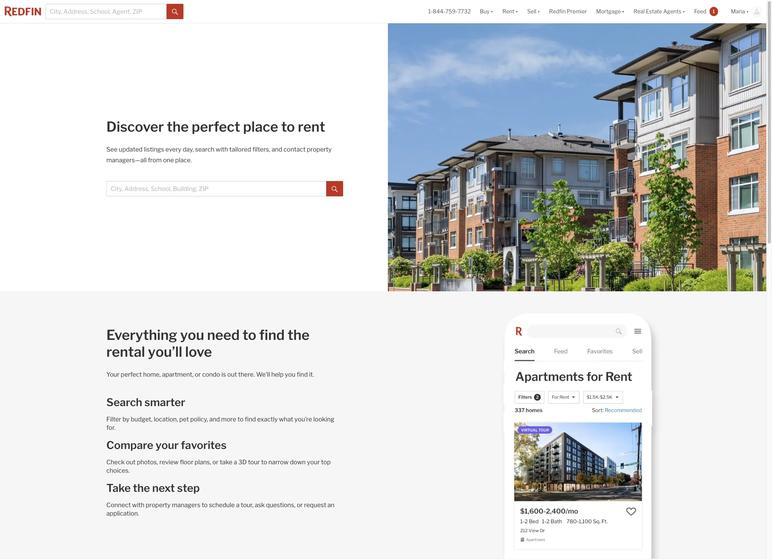 Task type: locate. For each thing, give the bounding box(es) containing it.
▾ for rent ▾
[[516, 8, 519, 15]]

or inside the "connect with property managers to schedule a tour, ask questions, or request an application."
[[297, 502, 303, 510]]

0 vertical spatial the
[[167, 118, 189, 135]]

0 horizontal spatial and
[[209, 416, 220, 424]]

find
[[260, 327, 285, 344], [297, 372, 308, 379], [245, 416, 256, 424]]

0 horizontal spatial property
[[146, 502, 171, 510]]

0 vertical spatial your
[[156, 439, 179, 452]]

tour,
[[241, 502, 254, 510]]

submit search image
[[332, 186, 338, 192]]

1 vertical spatial and
[[209, 416, 220, 424]]

property down rent
[[307, 146, 332, 153]]

2 horizontal spatial find
[[297, 372, 308, 379]]

and left more
[[209, 416, 220, 424]]

you inside everything you need to find the rental you'll love
[[180, 327, 204, 344]]

a inside check out photos, review floor plans, or take a 3d tour to narrow down your top choices.
[[234, 459, 237, 467]]

sell ▾ button
[[528, 0, 541, 23]]

take
[[107, 482, 131, 495]]

out right is
[[228, 372, 237, 379]]

search
[[107, 396, 142, 409]]

▾ right buy at the top right of page
[[491, 8, 494, 15]]

1 horizontal spatial your
[[307, 459, 320, 467]]

place.
[[175, 157, 192, 164]]

0 horizontal spatial out
[[126, 459, 136, 467]]

out inside check out photos, review floor plans, or take a 3d tour to narrow down your top choices.
[[126, 459, 136, 467]]

4 ▾ from the left
[[623, 8, 625, 15]]

mortgage
[[597, 8, 622, 15]]

need
[[207, 327, 240, 344]]

your perfect home, apartment, or condo is out there. we'll help you find it.
[[107, 372, 315, 379]]

you right help
[[285, 372, 296, 379]]

perfect up "search"
[[192, 118, 240, 135]]

1 horizontal spatial property
[[307, 146, 332, 153]]

location,
[[154, 416, 178, 424]]

it.
[[309, 372, 315, 379]]

estate
[[647, 8, 663, 15]]

redfin
[[550, 8, 566, 15]]

1 horizontal spatial the
[[167, 118, 189, 135]]

discover
[[107, 118, 164, 135]]

to inside filter by budget, location, pet policy, and more to find exactly what you're looking for.
[[238, 416, 244, 424]]

real
[[634, 8, 645, 15]]

0 horizontal spatial with
[[132, 502, 145, 510]]

perfect right your
[[121, 372, 142, 379]]

for.
[[107, 425, 116, 432]]

1 vertical spatial find
[[297, 372, 308, 379]]

rental
[[107, 344, 145, 361]]

everything you need to find the rental you'll love
[[107, 327, 310, 361]]

and
[[272, 146, 283, 153], [209, 416, 220, 424]]

0 vertical spatial and
[[272, 146, 283, 153]]

the inside everything you need to find the rental you'll love
[[288, 327, 310, 344]]

1 horizontal spatial out
[[228, 372, 237, 379]]

property down take the next step
[[146, 502, 171, 510]]

1 vertical spatial the
[[288, 327, 310, 344]]

home,
[[143, 372, 161, 379]]

▾ right sell
[[538, 8, 541, 15]]

▾ right "maria"
[[747, 8, 750, 15]]

to inside everything you need to find the rental you'll love
[[243, 327, 257, 344]]

compare your favorites
[[107, 439, 227, 452]]

discover the perfect place to rent
[[107, 118, 326, 135]]

next
[[152, 482, 175, 495]]

maria
[[732, 8, 746, 15]]

buy ▾ button
[[480, 0, 494, 23]]

and right filters,
[[272, 146, 283, 153]]

to left schedule
[[202, 502, 208, 510]]

buy
[[480, 8, 490, 15]]

connect with property managers to schedule a tour, ask questions, or request an application.
[[107, 502, 335, 518]]

or left condo
[[195, 372, 201, 379]]

1 vertical spatial out
[[126, 459, 136, 467]]

with inside see updated listings every day, search with tailored filters, and contact property managers—all from one place.
[[216, 146, 228, 153]]

a left tour,
[[236, 502, 240, 510]]

or
[[195, 372, 201, 379], [213, 459, 219, 467], [297, 502, 303, 510]]

one
[[163, 157, 174, 164]]

1 horizontal spatial perfect
[[192, 118, 240, 135]]

property
[[307, 146, 332, 153], [146, 502, 171, 510]]

compare
[[107, 439, 153, 452]]

day,
[[183, 146, 194, 153]]

or left the request
[[297, 502, 303, 510]]

find inside everything you need to find the rental you'll love
[[260, 327, 285, 344]]

2 horizontal spatial or
[[297, 502, 303, 510]]

0 horizontal spatial perfect
[[121, 372, 142, 379]]

3 ▾ from the left
[[538, 8, 541, 15]]

0 vertical spatial out
[[228, 372, 237, 379]]

out
[[228, 372, 237, 379], [126, 459, 136, 467]]

you left need
[[180, 327, 204, 344]]

0 horizontal spatial your
[[156, 439, 179, 452]]

1 horizontal spatial with
[[216, 146, 228, 153]]

you
[[180, 327, 204, 344], [285, 372, 296, 379]]

5 ▾ from the left
[[683, 8, 686, 15]]

▾ for mortgage ▾
[[623, 8, 625, 15]]

2 ▾ from the left
[[516, 8, 519, 15]]

▾ right the "agents"
[[683, 8, 686, 15]]

1 horizontal spatial and
[[272, 146, 283, 153]]

1-844-759-7732
[[429, 8, 471, 15]]

▾ right 'rent' on the right top of the page
[[516, 8, 519, 15]]

an
[[328, 502, 335, 510]]

sell ▾
[[528, 8, 541, 15]]

2 vertical spatial or
[[297, 502, 303, 510]]

0 vertical spatial find
[[260, 327, 285, 344]]

smarter
[[145, 396, 185, 409]]

1 vertical spatial property
[[146, 502, 171, 510]]

rent ▾
[[503, 8, 519, 15]]

to right need
[[243, 327, 257, 344]]

0 horizontal spatial or
[[195, 372, 201, 379]]

to right more
[[238, 416, 244, 424]]

pet
[[180, 416, 189, 424]]

1 vertical spatial or
[[213, 459, 219, 467]]

a
[[234, 459, 237, 467], [236, 502, 240, 510]]

image of phone on redfin app searching for apartments for rent image
[[388, 292, 767, 560]]

0 horizontal spatial you
[[180, 327, 204, 344]]

with
[[216, 146, 228, 153], [132, 502, 145, 510]]

questions,
[[266, 502, 296, 510]]

premier
[[568, 8, 588, 15]]

real estate agents ▾ button
[[630, 0, 690, 23]]

by
[[123, 416, 130, 424]]

1 vertical spatial you
[[285, 372, 296, 379]]

ask
[[255, 502, 265, 510]]

0 vertical spatial a
[[234, 459, 237, 467]]

to
[[281, 118, 295, 135], [243, 327, 257, 344], [238, 416, 244, 424], [262, 459, 267, 467], [202, 502, 208, 510]]

0 vertical spatial or
[[195, 372, 201, 379]]

buy ▾
[[480, 8, 494, 15]]

everything
[[107, 327, 177, 344]]

more
[[221, 416, 237, 424]]

application.
[[107, 511, 139, 518]]

to left rent
[[281, 118, 295, 135]]

2 vertical spatial find
[[245, 416, 256, 424]]

2 horizontal spatial the
[[288, 327, 310, 344]]

0 vertical spatial property
[[307, 146, 332, 153]]

0 vertical spatial with
[[216, 146, 228, 153]]

0 horizontal spatial find
[[245, 416, 256, 424]]

1 vertical spatial perfect
[[121, 372, 142, 379]]

your up review
[[156, 439, 179, 452]]

1 ▾ from the left
[[491, 8, 494, 15]]

see
[[107, 146, 118, 153]]

2 vertical spatial the
[[133, 482, 150, 495]]

with up application. in the left of the page
[[132, 502, 145, 510]]

rent ▾ button
[[503, 0, 519, 23]]

a left 3d
[[234, 459, 237, 467]]

mortgage ▾
[[597, 8, 625, 15]]

out up choices.
[[126, 459, 136, 467]]

1 horizontal spatial or
[[213, 459, 219, 467]]

from
[[148, 157, 162, 164]]

1 horizontal spatial find
[[260, 327, 285, 344]]

0 horizontal spatial the
[[133, 482, 150, 495]]

1 horizontal spatial you
[[285, 372, 296, 379]]

▾ right mortgage
[[623, 8, 625, 15]]

your left top at the left bottom of page
[[307, 459, 320, 467]]

1-
[[429, 8, 433, 15]]

1 vertical spatial with
[[132, 502, 145, 510]]

your
[[107, 372, 120, 379]]

or left take
[[213, 459, 219, 467]]

maria ▾
[[732, 8, 750, 15]]

you'll
[[148, 344, 182, 361]]

1 vertical spatial your
[[307, 459, 320, 467]]

1 vertical spatial a
[[236, 502, 240, 510]]

6 ▾ from the left
[[747, 8, 750, 15]]

to right tour
[[262, 459, 267, 467]]

0 vertical spatial you
[[180, 327, 204, 344]]

with right "search"
[[216, 146, 228, 153]]



Task type: vqa. For each thing, say whether or not it's contained in the screenshot.
easier
no



Task type: describe. For each thing, give the bounding box(es) containing it.
find inside filter by budget, location, pet policy, and more to find exactly what you're looking for.
[[245, 416, 256, 424]]

filter by budget, location, pet policy, and more to find exactly what you're looking for.
[[107, 416, 335, 432]]

mortgage ▾ button
[[592, 0, 630, 23]]

real estate agents ▾
[[634, 8, 686, 15]]

take
[[220, 459, 233, 467]]

sell ▾ button
[[523, 0, 545, 23]]

your inside check out photos, review floor plans, or take a 3d tour to narrow down your top choices.
[[307, 459, 320, 467]]

condo
[[202, 372, 220, 379]]

schedule
[[209, 502, 235, 510]]

and inside filter by budget, location, pet policy, and more to find exactly what you're looking for.
[[209, 416, 220, 424]]

an apartment complex on a bright sunny day image
[[388, 23, 767, 292]]

step
[[177, 482, 200, 495]]

a inside the "connect with property managers to schedule a tour, ask questions, or request an application."
[[236, 502, 240, 510]]

and inside see updated listings every day, search with tailored filters, and contact property managers—all from one place.
[[272, 146, 283, 153]]

there.
[[239, 372, 255, 379]]

updated
[[119, 146, 143, 153]]

844-
[[433, 8, 446, 15]]

mortgage ▾ button
[[597, 0, 625, 23]]

759-
[[446, 8, 458, 15]]

sell
[[528, 8, 537, 15]]

you're
[[295, 416, 312, 424]]

search smarter
[[107, 396, 185, 409]]

apartment,
[[162, 372, 194, 379]]

top
[[322, 459, 331, 467]]

7732
[[458, 8, 471, 15]]

City, Address, School, Agent, ZIP search field
[[46, 4, 167, 19]]

buy ▾ button
[[476, 0, 498, 23]]

policy,
[[190, 416, 208, 424]]

1
[[713, 8, 716, 14]]

every
[[166, 146, 182, 153]]

check out photos, review floor plans, or take a 3d tour to narrow down your top choices.
[[107, 459, 331, 475]]

contact
[[284, 146, 306, 153]]

real estate agents ▾ link
[[634, 0, 686, 23]]

favorites
[[181, 439, 227, 452]]

0 vertical spatial perfect
[[192, 118, 240, 135]]

tour
[[248, 459, 260, 467]]

City, Address, School, Building, ZIP search field
[[107, 181, 327, 197]]

plans,
[[195, 459, 211, 467]]

request
[[304, 502, 327, 510]]

place
[[243, 118, 279, 135]]

looking
[[314, 416, 335, 424]]

rent
[[298, 118, 326, 135]]

▾ for maria ▾
[[747, 8, 750, 15]]

check
[[107, 459, 125, 467]]

1-844-759-7732 link
[[429, 8, 471, 15]]

tailored
[[230, 146, 251, 153]]

property inside see updated listings every day, search with tailored filters, and contact property managers—all from one place.
[[307, 146, 332, 153]]

what
[[279, 416, 294, 424]]

down
[[290, 459, 306, 467]]

is
[[222, 372, 226, 379]]

▾ for buy ▾
[[491, 8, 494, 15]]

redfin premier
[[550, 8, 588, 15]]

budget,
[[131, 416, 153, 424]]

filter
[[107, 416, 121, 424]]

exactly
[[257, 416, 278, 424]]

rent
[[503, 8, 515, 15]]

search
[[195, 146, 215, 153]]

take the next step
[[107, 482, 200, 495]]

listings
[[144, 146, 164, 153]]

property inside the "connect with property managers to schedule a tour, ask questions, or request an application."
[[146, 502, 171, 510]]

3d
[[239, 459, 247, 467]]

floor
[[180, 459, 194, 467]]

photos,
[[137, 459, 158, 467]]

love
[[185, 344, 212, 361]]

the for step
[[133, 482, 150, 495]]

to inside check out photos, review floor plans, or take a 3d tour to narrow down your top choices.
[[262, 459, 267, 467]]

redfin premier button
[[545, 0, 592, 23]]

filters,
[[253, 146, 271, 153]]

or inside check out photos, review floor plans, or take a 3d tour to narrow down your top choices.
[[213, 459, 219, 467]]

connect
[[107, 502, 131, 510]]

with inside the "connect with property managers to schedule a tour, ask questions, or request an application."
[[132, 502, 145, 510]]

see updated listings every day, search with tailored filters, and contact property managers—all from one place.
[[107, 146, 332, 164]]

managers—all
[[107, 157, 147, 164]]

rent ▾ button
[[498, 0, 523, 23]]

choices.
[[107, 468, 130, 475]]

we'll
[[256, 372, 270, 379]]

▾ for sell ▾
[[538, 8, 541, 15]]

the for place
[[167, 118, 189, 135]]

submit search image
[[172, 9, 178, 15]]

managers
[[172, 502, 201, 510]]

to inside the "connect with property managers to schedule a tour, ask questions, or request an application."
[[202, 502, 208, 510]]

review
[[160, 459, 179, 467]]

agents
[[664, 8, 682, 15]]



